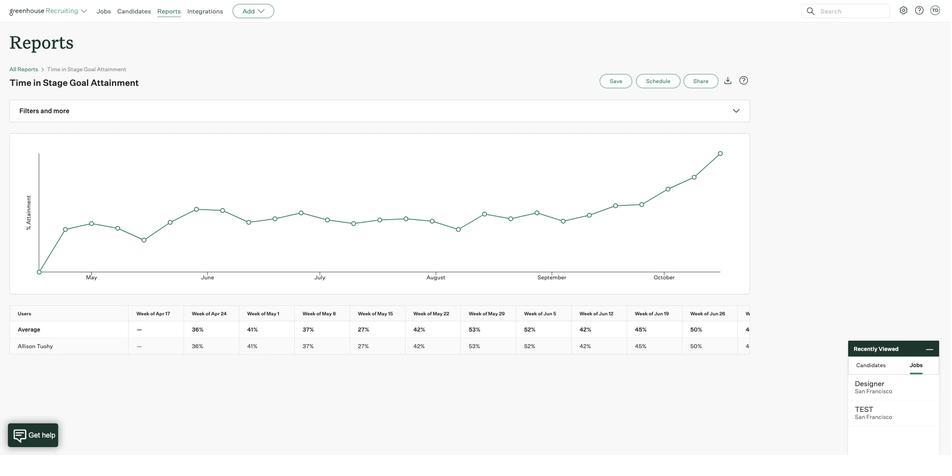 Task type: vqa. For each thing, say whether or not it's contained in the screenshot.
Average 41%
yes



Task type: locate. For each thing, give the bounding box(es) containing it.
0 vertical spatial 45%
[[635, 326, 647, 333]]

of
[[150, 311, 155, 317], [206, 311, 210, 317], [261, 311, 266, 317], [317, 311, 321, 317], [372, 311, 377, 317], [428, 311, 432, 317], [483, 311, 487, 317], [538, 311, 543, 317], [594, 311, 598, 317], [649, 311, 654, 317], [705, 311, 709, 317], [760, 311, 765, 317]]

san inside designer san francisco
[[856, 388, 866, 395]]

week left 8 at the left bottom of the page
[[303, 311, 316, 317]]

of for 8
[[317, 311, 321, 317]]

37% for allison tuohy
[[303, 343, 314, 350]]

candidates
[[117, 7, 151, 15], [857, 362, 886, 368]]

1 27% from the top
[[358, 326, 370, 333]]

1 horizontal spatial in
[[62, 66, 66, 73]]

week of may 15
[[358, 311, 393, 317]]

week for week of jun 12
[[580, 311, 593, 317]]

1 vertical spatial san
[[856, 414, 866, 421]]

0 horizontal spatial apr
[[156, 311, 164, 317]]

2 san from the top
[[856, 414, 866, 421]]

san down designer san francisco
[[856, 414, 866, 421]]

greenhouse recruiting image
[[10, 6, 81, 16]]

2 — from the top
[[137, 343, 142, 350]]

week of may 8 column header
[[295, 306, 357, 321]]

0 vertical spatial attainment
[[97, 66, 126, 73]]

1 vertical spatial 36%
[[192, 343, 204, 350]]

37% for average
[[303, 326, 314, 333]]

1 37% from the top
[[303, 326, 314, 333]]

2 52% from the top
[[525, 343, 536, 350]]

1 vertical spatial 50%
[[691, 343, 703, 350]]

1 vertical spatial 53%
[[469, 343, 481, 350]]

5 of from the left
[[372, 311, 377, 317]]

jun left 26
[[710, 311, 719, 317]]

week left 26
[[691, 311, 704, 317]]

time
[[47, 66, 60, 73], [10, 77, 31, 88]]

0 vertical spatial time
[[47, 66, 60, 73]]

50% for average
[[691, 326, 703, 333]]

0 horizontal spatial time
[[10, 77, 31, 88]]

3 row from the top
[[10, 338, 952, 354]]

1 52% from the top
[[525, 326, 536, 333]]

12 of from the left
[[760, 311, 765, 317]]

week left 29 at the bottom right of page
[[469, 311, 482, 317]]

0 vertical spatial 53%
[[469, 326, 481, 333]]

1 vertical spatial francisco
[[867, 414, 893, 421]]

1 vertical spatial 37%
[[303, 343, 314, 350]]

may
[[267, 311, 277, 317], [322, 311, 332, 317], [378, 311, 387, 317], [433, 311, 443, 317], [488, 311, 498, 317]]

of left 19
[[649, 311, 654, 317]]

45% for allison tuohy
[[635, 343, 647, 350]]

1 horizontal spatial apr
[[211, 311, 220, 317]]

week
[[137, 311, 149, 317], [192, 311, 205, 317], [247, 311, 260, 317], [303, 311, 316, 317], [358, 311, 371, 317], [414, 311, 427, 317], [469, 311, 482, 317], [525, 311, 537, 317], [580, 311, 593, 317], [635, 311, 648, 317], [691, 311, 704, 317], [746, 311, 759, 317]]

1 vertical spatial row
[[10, 322, 952, 338]]

of left 12
[[594, 311, 598, 317]]

td
[[933, 8, 939, 13]]

1 row from the top
[[10, 306, 952, 321]]

reports right candidates link
[[157, 7, 181, 15]]

jun left 12
[[599, 311, 608, 317]]

week left the 1
[[247, 311, 260, 317]]

week of jun 26
[[691, 311, 726, 317]]

san up "test"
[[856, 388, 866, 395]]

0 vertical spatial goal
[[84, 66, 96, 73]]

1 week from the left
[[137, 311, 149, 317]]

1 44% from the top
[[746, 326, 758, 333]]

2 37% from the top
[[303, 343, 314, 350]]

2 vertical spatial reports
[[18, 66, 38, 73]]

xychart image
[[19, 134, 741, 292]]

francisco inside designer san francisco
[[867, 388, 893, 395]]

1 apr from the left
[[156, 311, 164, 317]]

reports
[[157, 7, 181, 15], [10, 30, 74, 53], [18, 66, 38, 73]]

45%
[[635, 326, 647, 333], [635, 343, 647, 350]]

1 vertical spatial jobs
[[910, 362, 923, 368]]

share
[[694, 78, 709, 84]]

reports right all
[[18, 66, 38, 73]]

8 week from the left
[[525, 311, 537, 317]]

1 vertical spatial 45%
[[635, 343, 647, 350]]

week left the "17"
[[137, 311, 149, 317]]

52% for allison tuohy
[[525, 343, 536, 350]]

4 week from the left
[[303, 311, 316, 317]]

0 vertical spatial 52%
[[525, 326, 536, 333]]

row group containing average
[[10, 322, 952, 338]]

2 41% from the top
[[247, 343, 258, 350]]

jun
[[544, 311, 553, 317], [599, 311, 608, 317], [655, 311, 663, 317], [710, 311, 719, 317]]

1 vertical spatial 44%
[[746, 343, 758, 350]]

of left '15'
[[372, 311, 377, 317]]

francisco up test san francisco on the bottom
[[867, 388, 893, 395]]

recently
[[854, 345, 878, 352]]

row
[[10, 306, 952, 321], [10, 322, 952, 338], [10, 338, 952, 354]]

jun for 19
[[655, 311, 663, 317]]

jun for 26
[[710, 311, 719, 317]]

candidates down recently viewed
[[857, 362, 886, 368]]

2 44% from the top
[[746, 343, 758, 350]]

0 horizontal spatial jobs
[[97, 7, 111, 15]]

in
[[62, 66, 66, 73], [33, 77, 41, 88]]

8 of from the left
[[538, 311, 543, 317]]

apr left "24"
[[211, 311, 220, 317]]

average
[[18, 326, 40, 333]]

0 vertical spatial 44%
[[746, 326, 758, 333]]

1 45% from the top
[[635, 326, 647, 333]]

22
[[444, 311, 450, 317]]

week of jun 12
[[580, 311, 614, 317]]

1 francisco from the top
[[867, 388, 893, 395]]

36%
[[192, 326, 204, 333], [192, 343, 204, 350]]

3 jun from the left
[[655, 311, 663, 317]]

of left 5
[[538, 311, 543, 317]]

apr
[[156, 311, 164, 317], [211, 311, 220, 317]]

2 of from the left
[[206, 311, 210, 317]]

week of apr 24
[[192, 311, 227, 317]]

week for week of jun 5
[[525, 311, 537, 317]]

2 vertical spatial row
[[10, 338, 952, 354]]

and
[[40, 107, 52, 115]]

row containing allison tuohy
[[10, 338, 952, 354]]

Search text field
[[819, 5, 883, 17]]

1 — from the top
[[137, 326, 142, 333]]

10 of from the left
[[649, 311, 654, 317]]

may inside column header
[[433, 311, 443, 317]]

—
[[137, 326, 142, 333], [137, 343, 142, 350]]

1 vertical spatial time in stage goal attainment
[[10, 77, 139, 88]]

san
[[856, 388, 866, 395], [856, 414, 866, 421]]

tab list
[[849, 357, 939, 375]]

may for 22
[[433, 311, 443, 317]]

may left the 1
[[267, 311, 277, 317]]

tab list containing candidates
[[849, 357, 939, 375]]

download image
[[724, 76, 733, 85]]

2 may from the left
[[322, 311, 332, 317]]

of left "24"
[[206, 311, 210, 317]]

11 of from the left
[[705, 311, 709, 317]]

row containing average
[[10, 322, 952, 338]]

jun left 19
[[655, 311, 663, 317]]

san inside test san francisco
[[856, 414, 866, 421]]

0 vertical spatial —
[[137, 326, 142, 333]]

2 jun from the left
[[599, 311, 608, 317]]

all
[[10, 66, 16, 73]]

5 may from the left
[[488, 311, 498, 317]]

of for 17
[[150, 311, 155, 317]]

of left 26
[[705, 311, 709, 317]]

1 50% from the top
[[691, 326, 703, 333]]

4 of from the left
[[317, 311, 321, 317]]

grid
[[10, 306, 952, 354]]

1 vertical spatial 52%
[[525, 343, 536, 350]]

week left 19
[[635, 311, 648, 317]]

goal
[[84, 66, 96, 73], [70, 77, 89, 88]]

of left the 1
[[261, 311, 266, 317]]

reports down greenhouse recruiting image
[[10, 30, 74, 53]]

1 may from the left
[[267, 311, 277, 317]]

of left 8 at the left bottom of the page
[[317, 311, 321, 317]]

week of may 1
[[247, 311, 279, 317]]

stage
[[68, 66, 83, 73], [43, 77, 68, 88]]

jun left 5
[[544, 311, 553, 317]]

3 week from the left
[[247, 311, 260, 317]]

of for 24
[[206, 311, 210, 317]]

1 san from the top
[[856, 388, 866, 395]]

apr inside week of apr 24 column header
[[211, 311, 220, 317]]

2 francisco from the top
[[867, 414, 893, 421]]

designer
[[856, 379, 885, 388]]

9 week from the left
[[580, 311, 593, 317]]

1 vertical spatial 27%
[[358, 343, 369, 350]]

may for 1
[[267, 311, 277, 317]]

3
[[774, 311, 777, 317]]

users column header
[[10, 306, 135, 321]]

week for week of apr 24
[[192, 311, 205, 317]]

2 week from the left
[[192, 311, 205, 317]]

0 vertical spatial 27%
[[358, 326, 370, 333]]

9 of from the left
[[594, 311, 598, 317]]

1 vertical spatial stage
[[43, 77, 68, 88]]

of for 3
[[760, 311, 765, 317]]

7 week from the left
[[469, 311, 482, 317]]

time right all reports
[[47, 66, 60, 73]]

1 vertical spatial 41%
[[247, 343, 258, 350]]

37%
[[303, 326, 314, 333], [303, 343, 314, 350]]

44% for allison tuohy
[[746, 343, 758, 350]]

apr left the "17"
[[156, 311, 164, 317]]

row for row group containing average
[[10, 322, 952, 338]]

time down all reports
[[10, 77, 31, 88]]

52%
[[525, 326, 536, 333], [525, 343, 536, 350]]

save button
[[600, 74, 633, 88]]

42%
[[414, 326, 426, 333], [580, 326, 592, 333], [414, 343, 425, 350], [580, 343, 591, 350]]

may left 29 at the bottom right of page
[[488, 311, 498, 317]]

12 week from the left
[[746, 311, 759, 317]]

4 jun from the left
[[710, 311, 719, 317]]

jun inside column header
[[599, 311, 608, 317]]

apr inside week of apr 17 column header
[[156, 311, 164, 317]]

0 vertical spatial 37%
[[303, 326, 314, 333]]

row group
[[10, 322, 952, 338], [10, 338, 952, 354]]

0 vertical spatial row
[[10, 306, 952, 321]]

candidates right jobs link
[[117, 7, 151, 15]]

week left the 22
[[414, 311, 427, 317]]

0 vertical spatial time in stage goal attainment
[[47, 66, 126, 73]]

1 vertical spatial in
[[33, 77, 41, 88]]

configure image
[[899, 6, 909, 15]]

27% for allison tuohy
[[358, 343, 369, 350]]

11 week from the left
[[691, 311, 704, 317]]

2 45% from the top
[[635, 343, 647, 350]]

jun for 5
[[544, 311, 553, 317]]

6 week from the left
[[414, 311, 427, 317]]

week for week of jun 26
[[691, 311, 704, 317]]

of left the "17"
[[150, 311, 155, 317]]

0 vertical spatial san
[[856, 388, 866, 395]]

week for week of may 1
[[247, 311, 260, 317]]

may for 8
[[322, 311, 332, 317]]

2 50% from the top
[[691, 343, 703, 350]]

schedule button
[[637, 74, 681, 88]]

week left 5
[[525, 311, 537, 317]]

44%
[[746, 326, 758, 333], [746, 343, 758, 350]]

users
[[18, 311, 31, 317]]

0 vertical spatial candidates
[[117, 7, 151, 15]]

1 53% from the top
[[469, 326, 481, 333]]

0 horizontal spatial candidates
[[117, 7, 151, 15]]

row containing users
[[10, 306, 952, 321]]

2 apr from the left
[[211, 311, 220, 317]]

of left the 22
[[428, 311, 432, 317]]

week for week of may 29
[[469, 311, 482, 317]]

attainment
[[97, 66, 126, 73], [91, 77, 139, 88]]

week of may 1 column header
[[240, 306, 302, 321]]

41%
[[247, 326, 258, 333], [247, 343, 258, 350]]

francisco for test
[[867, 414, 893, 421]]

1 36% from the top
[[192, 326, 204, 333]]

3 may from the left
[[378, 311, 387, 317]]

week of jun 19
[[635, 311, 669, 317]]

0 vertical spatial 41%
[[247, 326, 258, 333]]

44% for average
[[746, 326, 758, 333]]

24
[[221, 311, 227, 317]]

1 of from the left
[[150, 311, 155, 317]]

0 vertical spatial francisco
[[867, 388, 893, 395]]

may for 15
[[378, 311, 387, 317]]

0 vertical spatial reports
[[157, 7, 181, 15]]

3 of from the left
[[261, 311, 266, 317]]

may left 8 at the left bottom of the page
[[322, 311, 332, 317]]

francisco inside test san francisco
[[867, 414, 893, 421]]

2 row from the top
[[10, 322, 952, 338]]

of for 5
[[538, 311, 543, 317]]

may left '15'
[[378, 311, 387, 317]]

6 of from the left
[[428, 311, 432, 317]]

row for grid containing average
[[10, 306, 952, 321]]

50%
[[691, 326, 703, 333], [691, 343, 703, 350]]

of left 29 at the bottom right of page
[[483, 311, 487, 317]]

francisco
[[867, 388, 893, 395], [867, 414, 893, 421]]

1 horizontal spatial candidates
[[857, 362, 886, 368]]

week left jul
[[746, 311, 759, 317]]

jobs
[[97, 7, 111, 15], [910, 362, 923, 368]]

2 27% from the top
[[358, 343, 369, 350]]

1 jun from the left
[[544, 311, 553, 317]]

0 vertical spatial in
[[62, 66, 66, 73]]

7 of from the left
[[483, 311, 487, 317]]

week left "24"
[[192, 311, 205, 317]]

53%
[[469, 326, 481, 333], [469, 343, 481, 350]]

1 vertical spatial reports
[[10, 30, 74, 53]]

0 vertical spatial 50%
[[691, 326, 703, 333]]

save
[[610, 78, 623, 84]]

2 36% from the top
[[192, 343, 204, 350]]

2 53% from the top
[[469, 343, 481, 350]]

10 week from the left
[[635, 311, 648, 317]]

1 vertical spatial —
[[137, 343, 142, 350]]

week left 12
[[580, 311, 593, 317]]

53% for average
[[469, 326, 481, 333]]

week left '15'
[[358, 311, 371, 317]]

27%
[[358, 326, 370, 333], [358, 343, 369, 350]]

2 row group from the top
[[10, 338, 952, 354]]

15
[[388, 311, 393, 317]]

1 41% from the top
[[247, 326, 258, 333]]

1 vertical spatial candidates
[[857, 362, 886, 368]]

week of apr 17 column header
[[129, 306, 191, 321]]

1 row group from the top
[[10, 322, 952, 338]]

4 may from the left
[[433, 311, 443, 317]]

5 week from the left
[[358, 311, 371, 317]]

time in stage goal attainment
[[47, 66, 126, 73], [10, 77, 139, 88]]

francisco down designer san francisco
[[867, 414, 893, 421]]

of left jul
[[760, 311, 765, 317]]

0 vertical spatial 36%
[[192, 326, 204, 333]]

row group containing allison tuohy
[[10, 338, 952, 354]]

recently viewed
[[854, 345, 899, 352]]

1 horizontal spatial time
[[47, 66, 60, 73]]

may left the 22
[[433, 311, 443, 317]]

francisco for designer
[[867, 388, 893, 395]]

faq image
[[740, 76, 749, 85]]



Task type: describe. For each thing, give the bounding box(es) containing it.
29
[[499, 311, 505, 317]]

1 vertical spatial goal
[[70, 77, 89, 88]]

of for 15
[[372, 311, 377, 317]]

week of jun 12 column header
[[572, 306, 634, 321]]

45% for average
[[635, 326, 647, 333]]

8
[[333, 311, 336, 317]]

viewed
[[879, 345, 899, 352]]

candidates inside tab list
[[857, 362, 886, 368]]

week for week of may 15
[[358, 311, 371, 317]]

week of jun 19 column header
[[627, 306, 690, 321]]

week for week of apr 17
[[137, 311, 149, 317]]

— for average
[[137, 326, 142, 333]]

of for 12
[[594, 311, 598, 317]]

may for 29
[[488, 311, 498, 317]]

week for week of jun 19
[[635, 311, 648, 317]]

week of may 29 column header
[[461, 306, 523, 321]]

of for 26
[[705, 311, 709, 317]]

week of jun 26 column header
[[683, 306, 745, 321]]

test san francisco
[[856, 405, 893, 421]]

jul
[[766, 311, 773, 317]]

52% for average
[[525, 326, 536, 333]]

week of may 22 column header
[[406, 306, 468, 321]]

50% for allison tuohy
[[691, 343, 703, 350]]

5
[[554, 311, 557, 317]]

week of jun 5
[[525, 311, 557, 317]]

week of may 8
[[303, 311, 336, 317]]

grid containing average
[[10, 306, 952, 354]]

reports link
[[157, 7, 181, 15]]

week for week of jul 3
[[746, 311, 759, 317]]

36% for average
[[192, 326, 204, 333]]

of for 22
[[428, 311, 432, 317]]

filters
[[19, 107, 39, 115]]

allison
[[18, 343, 35, 350]]

san for test
[[856, 414, 866, 421]]

17
[[165, 311, 170, 317]]

1 vertical spatial attainment
[[91, 77, 139, 88]]

0 horizontal spatial in
[[33, 77, 41, 88]]

share button
[[684, 74, 719, 88]]

week of jun 5 column header
[[517, 306, 579, 321]]

td button
[[931, 6, 941, 15]]

41% for average
[[247, 326, 258, 333]]

week of may 22
[[414, 311, 450, 317]]

allison tuohy
[[18, 343, 53, 350]]

time in stage goal attainment link
[[47, 66, 126, 73]]

53% for allison tuohy
[[469, 343, 481, 350]]

test
[[856, 405, 874, 414]]

week of jul 3
[[746, 311, 777, 317]]

add button
[[233, 4, 274, 18]]

week for week of may 22
[[414, 311, 427, 317]]

candidates link
[[117, 7, 151, 15]]

1
[[278, 311, 279, 317]]

week of apr 24 column header
[[184, 306, 246, 321]]

apr for 17
[[156, 311, 164, 317]]

41% for allison tuohy
[[247, 343, 258, 350]]

more
[[53, 107, 69, 115]]

— for allison tuohy
[[137, 343, 142, 350]]

week of may 15 column header
[[350, 306, 413, 321]]

26
[[720, 311, 726, 317]]

all reports
[[10, 66, 38, 73]]

apr for 24
[[211, 311, 220, 317]]

san for designer
[[856, 388, 866, 395]]

integrations link
[[187, 7, 223, 15]]

of for 1
[[261, 311, 266, 317]]

0 vertical spatial stage
[[68, 66, 83, 73]]

12
[[609, 311, 614, 317]]

jun for 12
[[599, 311, 608, 317]]

1 horizontal spatial jobs
[[910, 362, 923, 368]]

integrations
[[187, 7, 223, 15]]

td button
[[930, 4, 942, 17]]

0 vertical spatial jobs
[[97, 7, 111, 15]]

save and schedule this report to revisit it! element
[[600, 74, 637, 88]]

27% for average
[[358, 326, 370, 333]]

1 vertical spatial time
[[10, 77, 31, 88]]

all reports link
[[10, 66, 38, 73]]

tuohy
[[37, 343, 53, 350]]

36% for allison tuohy
[[192, 343, 204, 350]]

week of apr 17
[[137, 311, 170, 317]]

schedule
[[647, 78, 671, 84]]

jobs link
[[97, 7, 111, 15]]

week for week of may 8
[[303, 311, 316, 317]]

week of may 29
[[469, 311, 505, 317]]

row for row group containing allison tuohy
[[10, 338, 952, 354]]

filters and more
[[19, 107, 69, 115]]

19
[[664, 311, 669, 317]]

designer san francisco
[[856, 379, 893, 395]]

add
[[243, 7, 255, 15]]

of for 29
[[483, 311, 487, 317]]

of for 19
[[649, 311, 654, 317]]



